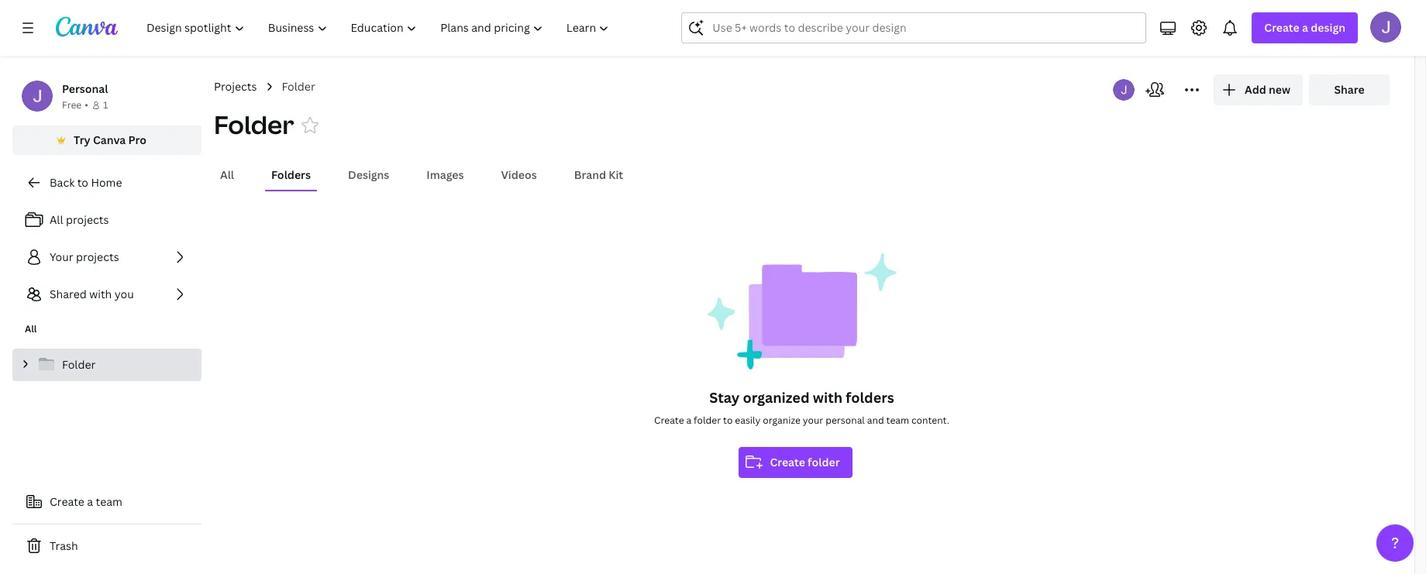 Task type: vqa. For each thing, say whether or not it's contained in the screenshot.
All templates
no



Task type: locate. For each thing, give the bounding box(es) containing it.
with left 'you'
[[89, 287, 112, 302]]

new
[[1269, 82, 1291, 97]]

folder down stay
[[694, 414, 721, 427]]

2 vertical spatial all
[[25, 322, 37, 336]]

create inside dropdown button
[[1265, 20, 1300, 35]]

to left easily
[[723, 414, 733, 427]]

to
[[77, 175, 88, 190], [723, 414, 733, 427]]

to inside back to home link
[[77, 175, 88, 190]]

1 horizontal spatial with
[[813, 388, 843, 407]]

0 vertical spatial folder
[[282, 79, 315, 94]]

designs
[[348, 167, 389, 182]]

1 vertical spatial to
[[723, 414, 733, 427]]

2 vertical spatial folder
[[62, 357, 96, 372]]

images
[[427, 167, 464, 182]]

2 horizontal spatial all
[[220, 167, 234, 182]]

0 vertical spatial projects
[[66, 212, 109, 227]]

personal
[[62, 81, 108, 96]]

canva
[[93, 133, 126, 147]]

0 vertical spatial folder
[[694, 414, 721, 427]]

videos
[[501, 167, 537, 182]]

team right and
[[886, 414, 909, 427]]

create a design button
[[1252, 12, 1358, 43]]

organized
[[743, 388, 810, 407]]

home
[[91, 175, 122, 190]]

0 vertical spatial a
[[1302, 20, 1308, 35]]

all button
[[214, 160, 240, 190]]

back to home
[[50, 175, 122, 190]]

projects down "back to home"
[[66, 212, 109, 227]]

projects
[[66, 212, 109, 227], [76, 250, 119, 264]]

0 horizontal spatial team
[[96, 495, 122, 509]]

shared with you
[[50, 287, 134, 302]]

trash link
[[12, 531, 202, 562]]

with
[[89, 287, 112, 302], [813, 388, 843, 407]]

add new button
[[1214, 74, 1303, 105]]

your projects
[[50, 250, 119, 264]]

create inside 'button'
[[770, 455, 805, 470]]

list
[[12, 205, 202, 310]]

1 horizontal spatial to
[[723, 414, 733, 427]]

brand kit button
[[568, 160, 630, 190]]

all projects link
[[12, 205, 202, 236]]

a inside dropdown button
[[1302, 20, 1308, 35]]

0 vertical spatial with
[[89, 287, 112, 302]]

create
[[1265, 20, 1300, 35], [654, 414, 684, 427], [770, 455, 805, 470], [50, 495, 84, 509]]

None search field
[[682, 12, 1147, 43]]

free
[[62, 98, 82, 112]]

projects for all projects
[[66, 212, 109, 227]]

trash
[[50, 539, 78, 553]]

1 vertical spatial team
[[96, 495, 122, 509]]

folders button
[[265, 160, 317, 190]]

a left easily
[[686, 414, 692, 427]]

stay organized with folders create a folder to easily organize your personal and team content.
[[654, 388, 950, 427]]

folder link down the shared with you link
[[12, 349, 202, 381]]

Search search field
[[713, 13, 1116, 43]]

1 horizontal spatial a
[[686, 414, 692, 427]]

all
[[220, 167, 234, 182], [50, 212, 63, 227], [25, 322, 37, 336]]

your
[[803, 414, 823, 427]]

with up your
[[813, 388, 843, 407]]

kit
[[609, 167, 623, 182]]

a up trash link
[[87, 495, 93, 509]]

your projects link
[[12, 242, 202, 273]]

to right back
[[77, 175, 88, 190]]

0 horizontal spatial a
[[87, 495, 93, 509]]

0 horizontal spatial with
[[89, 287, 112, 302]]

0 vertical spatial folder link
[[282, 78, 315, 95]]

a left design
[[1302, 20, 1308, 35]]

create folder
[[770, 455, 840, 470]]

and
[[867, 414, 884, 427]]

1 vertical spatial with
[[813, 388, 843, 407]]

a inside button
[[87, 495, 93, 509]]

create a design
[[1265, 20, 1346, 35]]

folder link
[[282, 78, 315, 95], [12, 349, 202, 381]]

images button
[[420, 160, 470, 190]]

create a team
[[50, 495, 122, 509]]

create a team button
[[12, 487, 202, 518]]

projects for your projects
[[76, 250, 119, 264]]

1 vertical spatial all
[[50, 212, 63, 227]]

2 vertical spatial a
[[87, 495, 93, 509]]

a inside stay organized with folders create a folder to easily organize your personal and team content.
[[686, 414, 692, 427]]

folder button
[[214, 108, 294, 142]]

folder link up folder button
[[282, 78, 315, 95]]

folder
[[282, 79, 315, 94], [214, 108, 294, 141], [62, 357, 96, 372]]

0 horizontal spatial to
[[77, 175, 88, 190]]

folder down projects link
[[214, 108, 294, 141]]

projects right your
[[76, 250, 119, 264]]

1 horizontal spatial folder link
[[282, 78, 315, 95]]

stay
[[709, 388, 740, 407]]

team
[[886, 414, 909, 427], [96, 495, 122, 509]]

1 horizontal spatial all
[[50, 212, 63, 227]]

a for team
[[87, 495, 93, 509]]

a
[[1302, 20, 1308, 35], [686, 414, 692, 427], [87, 495, 93, 509]]

1 vertical spatial folder
[[808, 455, 840, 470]]

create for create a design
[[1265, 20, 1300, 35]]

team up trash link
[[96, 495, 122, 509]]

folder
[[694, 414, 721, 427], [808, 455, 840, 470]]

all projects
[[50, 212, 109, 227]]

0 vertical spatial to
[[77, 175, 88, 190]]

all inside button
[[220, 167, 234, 182]]

1 vertical spatial folder
[[214, 108, 294, 141]]

folder down shared
[[62, 357, 96, 372]]

0 vertical spatial all
[[220, 167, 234, 182]]

1 horizontal spatial team
[[886, 414, 909, 427]]

create inside stay organized with folders create a folder to easily organize your personal and team content.
[[654, 414, 684, 427]]

1 vertical spatial folder link
[[12, 349, 202, 381]]

1 vertical spatial a
[[686, 414, 692, 427]]

0 vertical spatial team
[[886, 414, 909, 427]]

create inside button
[[50, 495, 84, 509]]

designs button
[[342, 160, 396, 190]]

1 vertical spatial projects
[[76, 250, 119, 264]]

2 horizontal spatial a
[[1302, 20, 1308, 35]]

folders
[[271, 167, 311, 182]]

brand kit
[[574, 167, 623, 182]]

folder down your
[[808, 455, 840, 470]]

1 horizontal spatial folder
[[808, 455, 840, 470]]

0 horizontal spatial folder
[[694, 414, 721, 427]]

folder up folder button
[[282, 79, 315, 94]]

projects
[[214, 79, 257, 94]]



Task type: describe. For each thing, give the bounding box(es) containing it.
content.
[[912, 414, 950, 427]]

add
[[1245, 82, 1266, 97]]

try
[[74, 133, 90, 147]]

brand
[[574, 167, 606, 182]]

team inside stay organized with folders create a folder to easily organize your personal and team content.
[[886, 414, 909, 427]]

all for all projects
[[50, 212, 63, 227]]

0 horizontal spatial folder link
[[12, 349, 202, 381]]

videos button
[[495, 160, 543, 190]]

back to home link
[[12, 167, 202, 198]]

share button
[[1309, 74, 1390, 105]]

folder inside create folder 'button'
[[808, 455, 840, 470]]

shared with you link
[[12, 279, 202, 310]]

0 horizontal spatial all
[[25, 322, 37, 336]]

add new
[[1245, 82, 1291, 97]]

back
[[50, 175, 75, 190]]

try canva pro
[[74, 133, 146, 147]]

pro
[[128, 133, 146, 147]]

list containing all projects
[[12, 205, 202, 310]]

free •
[[62, 98, 88, 112]]

create for create a team
[[50, 495, 84, 509]]

you
[[115, 287, 134, 302]]

create for create folder
[[770, 455, 805, 470]]

all for all button
[[220, 167, 234, 182]]

projects link
[[214, 78, 257, 95]]

to inside stay organized with folders create a folder to easily organize your personal and team content.
[[723, 414, 733, 427]]

team inside button
[[96, 495, 122, 509]]

try canva pro button
[[12, 126, 202, 155]]

•
[[85, 98, 88, 112]]

share
[[1334, 82, 1365, 97]]

create folder button
[[739, 447, 852, 478]]

personal
[[826, 414, 865, 427]]

folder for folder button
[[214, 108, 294, 141]]

shared
[[50, 287, 87, 302]]

1
[[103, 98, 108, 112]]

design
[[1311, 20, 1346, 35]]

organize
[[763, 414, 801, 427]]

with inside stay organized with folders create a folder to easily organize your personal and team content.
[[813, 388, 843, 407]]

folder for rightmost folder link
[[282, 79, 315, 94]]

easily
[[735, 414, 761, 427]]

top level navigation element
[[136, 12, 623, 43]]

folders
[[846, 388, 894, 407]]

your
[[50, 250, 73, 264]]

folder inside stay organized with folders create a folder to easily organize your personal and team content.
[[694, 414, 721, 427]]

a for design
[[1302, 20, 1308, 35]]

jacob simon image
[[1370, 12, 1401, 43]]



